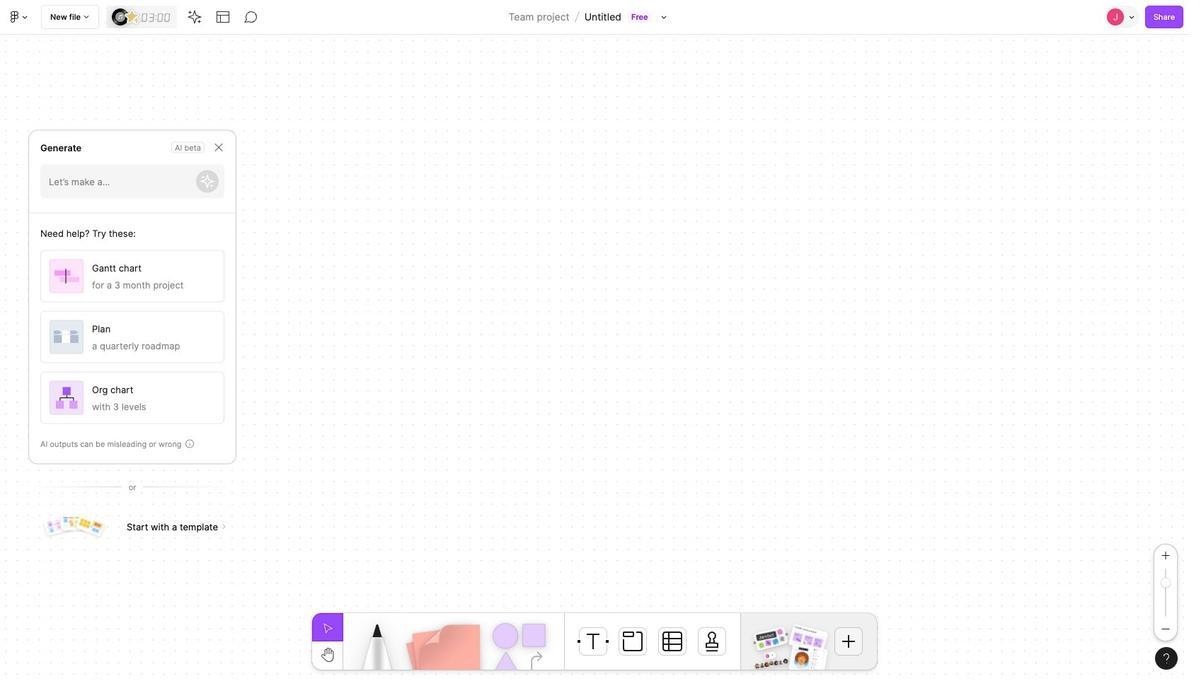 Task type: vqa. For each thing, say whether or not it's contained in the screenshot.
Team Weekly image
no



Task type: describe. For each thing, give the bounding box(es) containing it.
help image
[[1164, 654, 1169, 664]]

view comments image
[[244, 10, 258, 24]]

multiplayer tools image
[[1127, 0, 1138, 34]]

main toolbar region
[[0, 0, 1189, 35]]

team cooldown image
[[789, 624, 828, 654]]



Task type: locate. For each thing, give the bounding box(es) containing it.
File name text field
[[584, 8, 622, 26]]

thumbnail of a template image
[[73, 513, 108, 541], [58, 513, 90, 534], [40, 513, 75, 540]]

info 16 image
[[184, 438, 195, 449]]



